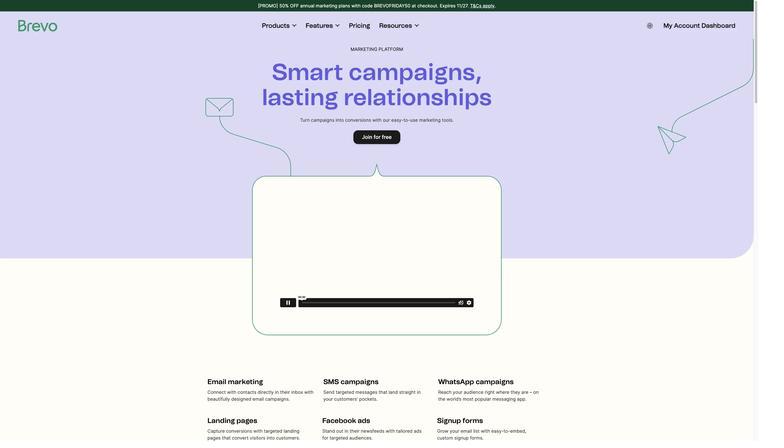 Task type: describe. For each thing, give the bounding box(es) containing it.
out
[[336, 429, 343, 434]]

[promo]
[[258, 3, 278, 9]]

campaigns for whatsapp
[[476, 378, 514, 386]]

that inside capture conversions with targeted landing pages that convert visitors into customers.
[[222, 436, 231, 441]]

50%
[[279, 3, 289, 9]]

expires
[[440, 3, 456, 9]]

code
[[362, 3, 373, 9]]

convert
[[232, 436, 248, 441]]

marketing
[[351, 46, 377, 52]]

join for free
[[362, 134, 392, 140]]

t&cs apply link
[[470, 2, 495, 9]]

inbox
[[291, 390, 303, 396]]

pockets.
[[359, 397, 378, 402]]

directly
[[258, 390, 274, 396]]

turn
[[300, 117, 310, 123]]

signup forms
[[437, 417, 483, 425]]

where
[[496, 390, 509, 396]]

with inside capture conversions with targeted landing pages that convert visitors into customers.
[[253, 429, 263, 434]]

send targeted messages that land straight in your customers' pockets.
[[323, 390, 421, 402]]

tools.
[[442, 117, 454, 123]]

right
[[485, 390, 495, 396]]

targeted inside send targeted messages that land straight in your customers' pockets.
[[336, 390, 354, 396]]

with inside stand out in their newsfeeds with tailored ads for targeted audiences.
[[386, 429, 395, 434]]

their inside stand out in their newsfeeds with tailored ads for targeted audiences.
[[350, 429, 360, 434]]

2 horizontal spatial marketing
[[419, 117, 441, 123]]

sms
[[323, 378, 339, 386]]

with down email marketing
[[227, 390, 236, 396]]

email
[[207, 378, 226, 386]]

with inside grow your email list with easy-to-embed, custom signup forms.
[[481, 429, 490, 434]]

–
[[530, 390, 532, 396]]

[promo] 50% off annual marketing plans with code brevofriday50 at checkout. expires 11/27. t&cs apply .
[[258, 3, 496, 9]]

reach your audience right where they are – on the world's most popular messaging app.
[[438, 390, 539, 402]]

landing pages
[[207, 417, 257, 425]]

audiences.
[[349, 436, 373, 441]]

customers.
[[276, 436, 300, 441]]

0 vertical spatial into
[[336, 117, 344, 123]]

conversions inside capture conversions with targeted landing pages that convert visitors into customers.
[[226, 429, 252, 434]]

in inside stand out in their newsfeeds with tailored ads for targeted audiences.
[[345, 429, 348, 434]]

capture
[[207, 429, 225, 434]]

email inside grow your email list with easy-to-embed, custom signup forms.
[[461, 429, 472, 434]]

list
[[473, 429, 480, 434]]

email marketing
[[207, 378, 263, 386]]

connect
[[207, 390, 226, 396]]

apply
[[483, 3, 495, 9]]

relationships
[[344, 84, 492, 111]]

stand out in their newsfeeds with tailored ads for targeted audiences.
[[322, 429, 422, 441]]

tailored
[[396, 429, 413, 434]]

the
[[438, 397, 445, 402]]

at
[[412, 3, 416, 9]]

smart
[[272, 58, 343, 86]]

smart campaigns, lasting relationships
[[262, 58, 492, 111]]

products
[[262, 22, 290, 29]]

in inside send targeted messages that land straight in your customers' pockets.
[[417, 390, 421, 396]]

account
[[674, 22, 700, 29]]

campaigns.
[[265, 397, 290, 402]]

t&cs
[[470, 3, 482, 9]]

facebook ads
[[322, 417, 370, 425]]

are
[[522, 390, 528, 396]]

for inside stand out in their newsfeeds with tailored ads for targeted audiences.
[[322, 436, 328, 441]]

newsfeeds
[[361, 429, 384, 434]]

2 vertical spatial marketing
[[228, 378, 263, 386]]

.
[[495, 3, 496, 9]]

forms
[[463, 417, 483, 425]]

grow
[[437, 429, 449, 434]]

on
[[533, 390, 539, 396]]

capture conversions with targeted landing pages that convert visitors into customers.
[[207, 429, 300, 441]]

landing
[[207, 417, 235, 425]]

easy- inside grow your email list with easy-to-embed, custom signup forms.
[[491, 429, 504, 434]]

0 vertical spatial to-
[[404, 117, 410, 123]]

0 vertical spatial easy-
[[391, 117, 404, 123]]

reach
[[438, 390, 452, 396]]

your for facebook ads
[[450, 429, 459, 434]]

pricing link
[[349, 22, 370, 30]]

forms.
[[470, 436, 484, 441]]

customers'
[[334, 397, 358, 402]]

join
[[362, 134, 372, 140]]

whatsapp
[[438, 378, 474, 386]]

contacts
[[238, 390, 256, 396]]

plans
[[339, 3, 350, 9]]



Task type: vqa. For each thing, say whether or not it's contained in the screenshot.


Task type: locate. For each thing, give the bounding box(es) containing it.
pricing
[[349, 22, 370, 29]]

connect with contacts directly in their inbox with beautifully designed email campaigns.
[[207, 390, 314, 402]]

targeted up customers.
[[264, 429, 282, 434]]

2 vertical spatial your
[[450, 429, 459, 434]]

2 vertical spatial targeted
[[330, 436, 348, 441]]

their up audiences.
[[350, 429, 360, 434]]

0 horizontal spatial email
[[253, 397, 264, 402]]

resources link
[[379, 22, 419, 30]]

embed,
[[510, 429, 526, 434]]

signup
[[454, 436, 469, 441]]

features link
[[306, 22, 340, 30]]

1 horizontal spatial marketing
[[316, 3, 337, 9]]

0 vertical spatial targeted
[[336, 390, 354, 396]]

targeted up customers'
[[336, 390, 354, 396]]

in
[[275, 390, 279, 396], [417, 390, 421, 396], [345, 429, 348, 434]]

with up visitors
[[253, 429, 263, 434]]

easy- left embed,
[[491, 429, 504, 434]]

campaigns,
[[349, 58, 482, 86]]

email down directly
[[253, 397, 264, 402]]

that left 'land'
[[379, 390, 387, 396]]

in right out
[[345, 429, 348, 434]]

with left the our
[[372, 117, 382, 123]]

0 vertical spatial your
[[453, 390, 462, 396]]

1 vertical spatial easy-
[[491, 429, 504, 434]]

audience
[[464, 390, 483, 396]]

for left free
[[374, 134, 381, 140]]

their up campaigns.
[[280, 390, 290, 396]]

1 vertical spatial conversions
[[226, 429, 252, 434]]

into
[[336, 117, 344, 123], [267, 436, 275, 441]]

pages inside capture conversions with targeted landing pages that convert visitors into customers.
[[207, 436, 221, 441]]

0 horizontal spatial their
[[280, 390, 290, 396]]

messaging
[[492, 397, 516, 402]]

1 horizontal spatial their
[[350, 429, 360, 434]]

0 vertical spatial email
[[253, 397, 264, 402]]

designed
[[231, 397, 251, 402]]

1 horizontal spatial campaigns
[[341, 378, 379, 386]]

1 horizontal spatial in
[[345, 429, 348, 434]]

marketing right use
[[419, 117, 441, 123]]

your inside grow your email list with easy-to-embed, custom signup forms.
[[450, 429, 459, 434]]

whatsapp campaigns
[[438, 378, 514, 386]]

off
[[290, 3, 299, 9]]

1 vertical spatial ads
[[414, 429, 422, 434]]

11/27.
[[457, 3, 469, 9]]

facebook
[[322, 417, 356, 425]]

1 horizontal spatial for
[[374, 134, 381, 140]]

signup
[[437, 417, 461, 425]]

campaigns up messages
[[341, 378, 379, 386]]

free
[[382, 134, 392, 140]]

custom
[[437, 436, 453, 441]]

their inside connect with contacts directly in their inbox with beautifully designed email campaigns.
[[280, 390, 290, 396]]

products link
[[262, 22, 297, 30]]

marketing platform
[[351, 46, 403, 52]]

sms campaigns
[[323, 378, 379, 386]]

0 horizontal spatial in
[[275, 390, 279, 396]]

0 vertical spatial their
[[280, 390, 290, 396]]

email
[[253, 397, 264, 402], [461, 429, 472, 434]]

app.
[[517, 397, 527, 402]]

your inside send targeted messages that land straight in your customers' pockets.
[[323, 397, 333, 402]]

0 vertical spatial that
[[379, 390, 387, 396]]

marketing
[[316, 3, 337, 9], [419, 117, 441, 123], [228, 378, 263, 386]]

1 horizontal spatial to-
[[504, 429, 510, 434]]

with left 'tailored'
[[386, 429, 395, 434]]

platform
[[379, 46, 403, 52]]

0 horizontal spatial into
[[267, 436, 275, 441]]

features
[[306, 22, 333, 29]]

0 vertical spatial marketing
[[316, 3, 337, 9]]

brevo image
[[18, 20, 57, 31]]

beautifully
[[207, 397, 230, 402]]

in up campaigns.
[[275, 390, 279, 396]]

land
[[389, 390, 398, 396]]

for down stand at the bottom of the page
[[322, 436, 328, 441]]

1 vertical spatial targeted
[[264, 429, 282, 434]]

send
[[323, 390, 334, 396]]

they
[[511, 390, 520, 396]]

conversions
[[345, 117, 371, 123], [226, 429, 252, 434]]

targeted
[[336, 390, 354, 396], [264, 429, 282, 434], [330, 436, 348, 441]]

email up 'signup'
[[461, 429, 472, 434]]

1 horizontal spatial easy-
[[491, 429, 504, 434]]

popular
[[475, 397, 491, 402]]

campaigns for turn
[[311, 117, 334, 123]]

our
[[383, 117, 390, 123]]

product video element
[[252, 187, 502, 336]]

straight
[[399, 390, 416, 396]]

annual
[[300, 3, 314, 9]]

1 vertical spatial into
[[267, 436, 275, 441]]

dashboard
[[702, 22, 735, 29]]

0 vertical spatial for
[[374, 134, 381, 140]]

1 vertical spatial to-
[[504, 429, 510, 434]]

1 vertical spatial marketing
[[419, 117, 441, 123]]

marketing up contacts
[[228, 378, 263, 386]]

2 horizontal spatial in
[[417, 390, 421, 396]]

most
[[463, 397, 474, 402]]

your up world's
[[453, 390, 462, 396]]

into inside capture conversions with targeted landing pages that convert visitors into customers.
[[267, 436, 275, 441]]

1 horizontal spatial ads
[[414, 429, 422, 434]]

0 horizontal spatial conversions
[[226, 429, 252, 434]]

easy-
[[391, 117, 404, 123], [491, 429, 504, 434]]

messages
[[356, 390, 377, 396]]

button image
[[647, 23, 653, 29]]

your up 'signup'
[[450, 429, 459, 434]]

for inside button
[[374, 134, 381, 140]]

with right list
[[481, 429, 490, 434]]

that down capture
[[222, 436, 231, 441]]

1 vertical spatial pages
[[207, 436, 221, 441]]

ads inside stand out in their newsfeeds with tailored ads for targeted audiences.
[[414, 429, 422, 434]]

in right straight
[[417, 390, 421, 396]]

ads up the "newsfeeds"
[[358, 417, 370, 425]]

1 vertical spatial for
[[322, 436, 328, 441]]

my
[[664, 22, 673, 29]]

campaigns right turn
[[311, 117, 334, 123]]

1 vertical spatial their
[[350, 429, 360, 434]]

that inside send targeted messages that land straight in your customers' pockets.
[[379, 390, 387, 396]]

1 horizontal spatial that
[[379, 390, 387, 396]]

1 vertical spatial that
[[222, 436, 231, 441]]

0 horizontal spatial marketing
[[228, 378, 263, 386]]

use
[[410, 117, 418, 123]]

ads right 'tailored'
[[414, 429, 422, 434]]

0 horizontal spatial that
[[222, 436, 231, 441]]

pages down capture
[[207, 436, 221, 441]]

conversions up convert
[[226, 429, 252, 434]]

1 vertical spatial your
[[323, 397, 333, 402]]

with left "code"
[[351, 3, 361, 9]]

1 vertical spatial email
[[461, 429, 472, 434]]

your for sms campaigns
[[453, 390, 462, 396]]

conversions up join
[[345, 117, 371, 123]]

checkout.
[[417, 3, 438, 9]]

my account dashboard
[[664, 22, 735, 29]]

0 vertical spatial pages
[[237, 417, 257, 425]]

1 horizontal spatial email
[[461, 429, 472, 434]]

resources
[[379, 22, 412, 29]]

0 horizontal spatial easy-
[[391, 117, 404, 123]]

pages up capture conversions with targeted landing pages that convert visitors into customers.
[[237, 417, 257, 425]]

easy- right the our
[[391, 117, 404, 123]]

campaigns up right
[[476, 378, 514, 386]]

campaigns for sms
[[341, 378, 379, 386]]

1 horizontal spatial pages
[[237, 417, 257, 425]]

2 horizontal spatial campaigns
[[476, 378, 514, 386]]

for
[[374, 134, 381, 140], [322, 436, 328, 441]]

world's
[[447, 397, 461, 402]]

0 horizontal spatial for
[[322, 436, 328, 441]]

with
[[351, 3, 361, 9], [372, 117, 382, 123], [227, 390, 236, 396], [304, 390, 314, 396], [253, 429, 263, 434], [386, 429, 395, 434], [481, 429, 490, 434]]

targeted inside capture conversions with targeted landing pages that convert visitors into customers.
[[264, 429, 282, 434]]

0 vertical spatial conversions
[[345, 117, 371, 123]]

targeted down out
[[330, 436, 348, 441]]

email inside connect with contacts directly in their inbox with beautifully designed email campaigns.
[[253, 397, 264, 402]]

targeted inside stand out in their newsfeeds with tailored ads for targeted audiences.
[[330, 436, 348, 441]]

turn campaigns into conversions with our easy-to-use marketing tools.
[[300, 117, 454, 123]]

in inside connect with contacts directly in their inbox with beautifully designed email campaigns.
[[275, 390, 279, 396]]

1 horizontal spatial conversions
[[345, 117, 371, 123]]

0 horizontal spatial ads
[[358, 417, 370, 425]]

grow your email list with easy-to-embed, custom signup forms.
[[437, 429, 526, 441]]

your
[[453, 390, 462, 396], [323, 397, 333, 402], [450, 429, 459, 434]]

0 horizontal spatial pages
[[207, 436, 221, 441]]

with right inbox
[[304, 390, 314, 396]]

landing
[[284, 429, 299, 434]]

pages
[[237, 417, 257, 425], [207, 436, 221, 441]]

to-
[[404, 117, 410, 123], [504, 429, 510, 434]]

your inside reach your audience right where they are – on the world's most popular messaging app.
[[453, 390, 462, 396]]

my account dashboard link
[[664, 22, 735, 30]]

0 vertical spatial ads
[[358, 417, 370, 425]]

to- inside grow your email list with easy-to-embed, custom signup forms.
[[504, 429, 510, 434]]

join for free button
[[353, 130, 400, 144]]

your down send
[[323, 397, 333, 402]]

their
[[280, 390, 290, 396], [350, 429, 360, 434]]

that
[[379, 390, 387, 396], [222, 436, 231, 441]]

1 horizontal spatial into
[[336, 117, 344, 123]]

visitors
[[250, 436, 265, 441]]

0 horizontal spatial campaigns
[[311, 117, 334, 123]]

lasting
[[262, 84, 338, 111]]

0 horizontal spatial to-
[[404, 117, 410, 123]]

marketing left 'plans'
[[316, 3, 337, 9]]

stand
[[322, 429, 335, 434]]



